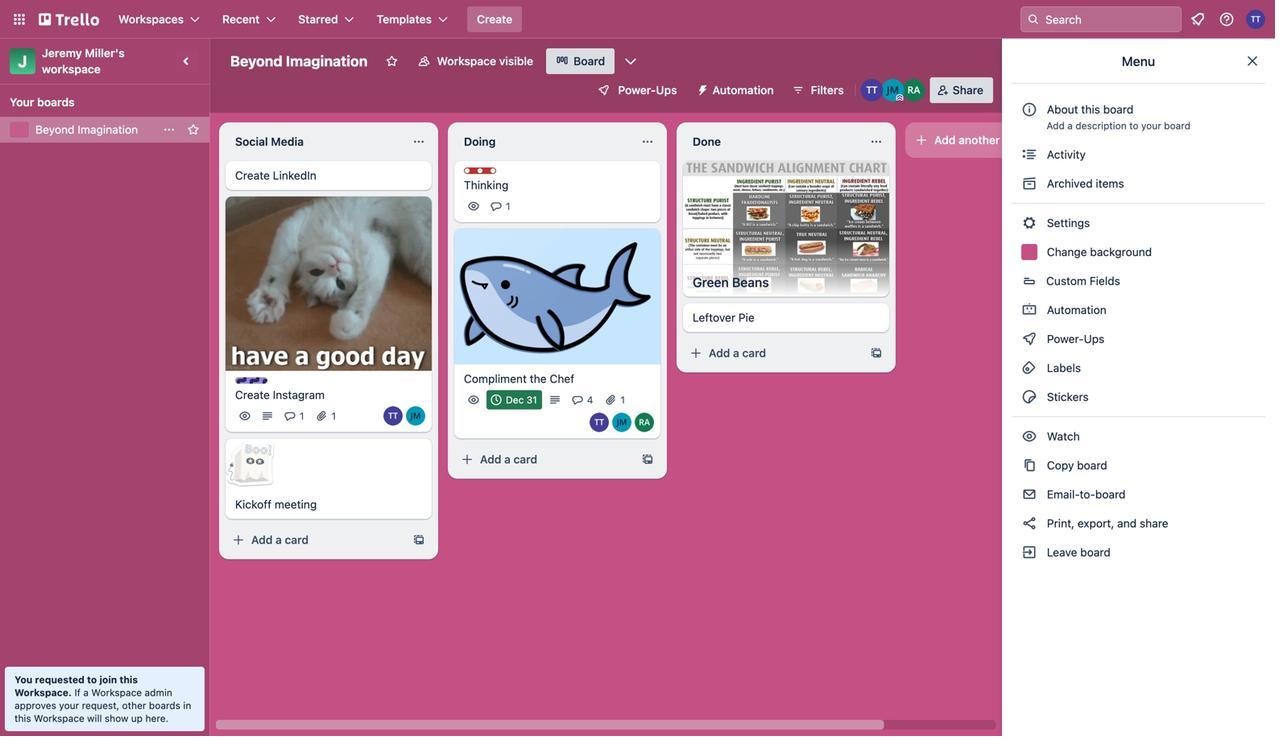 Task type: vqa. For each thing, say whether or not it's contained in the screenshot.
2nd sm image from the bottom of the page
yes



Task type: describe. For each thing, give the bounding box(es) containing it.
create for create
[[477, 12, 512, 26]]

starred button
[[289, 6, 364, 32]]

thinking
[[464, 178, 509, 192]]

power-ups button
[[586, 77, 687, 103]]

recent button
[[213, 6, 285, 32]]

export,
[[1078, 517, 1114, 530]]

filters
[[811, 83, 844, 97]]

power-ups inside 'power-ups' button
[[618, 83, 677, 97]]

2 horizontal spatial terry turtle (terryturtle) image
[[1246, 10, 1266, 29]]

this inside the you requested to join this workspace.
[[120, 674, 138, 686]]

add inside add another list button
[[934, 133, 956, 147]]

dec
[[506, 394, 524, 406]]

create for create linkedin
[[235, 169, 270, 182]]

copy
[[1047, 459, 1074, 472]]

share
[[1140, 517, 1169, 530]]

1 down thoughts thinking
[[506, 201, 510, 212]]

templates
[[377, 12, 432, 26]]

1 horizontal spatial workspace
[[91, 687, 142, 698]]

create from template… image for doing
[[641, 453, 654, 466]]

linkedin
[[273, 169, 317, 182]]

sm image for automation
[[1021, 302, 1038, 318]]

in
[[183, 700, 191, 711]]

automation inside 'button'
[[713, 83, 774, 97]]

print, export, and share link
[[1012, 511, 1266, 537]]

Dec 31 checkbox
[[487, 390, 542, 410]]

ruby anderson (rubyanderson7) image
[[903, 79, 925, 102]]

list
[[1003, 133, 1019, 147]]

board link
[[546, 48, 615, 74]]

your inside about this board add a description to your board
[[1141, 120, 1161, 131]]

1 vertical spatial automation
[[1044, 303, 1107, 317]]

if
[[74, 687, 81, 698]]

your inside if a workspace admin approves your request, other boards in this workspace will show up here.
[[59, 700, 79, 711]]

j
[[18, 52, 27, 70]]

0 horizontal spatial workspace
[[34, 713, 84, 724]]

sm image inside the automation 'button'
[[690, 77, 713, 100]]

settings link
[[1012, 210, 1266, 236]]

to inside the you requested to join this workspace.
[[87, 674, 97, 686]]

add a card button for done
[[683, 340, 864, 366]]

1 vertical spatial imagination
[[78, 123, 138, 136]]

1 up jeremy miller (jeremymiller198) icon
[[621, 394, 625, 406]]

star or unstar board image
[[385, 55, 398, 68]]

color: bold red, title: "thoughts" element
[[464, 168, 524, 180]]

kickoff meeting
[[235, 498, 317, 511]]

Search field
[[1021, 6, 1182, 32]]

this member is an admin of this board. image
[[896, 94, 904, 102]]

join
[[99, 674, 117, 686]]

create button
[[467, 6, 522, 32]]

another
[[959, 133, 1000, 147]]

create from template… image for social media
[[412, 534, 425, 547]]

board
[[574, 54, 605, 68]]

activity link
[[1012, 142, 1266, 168]]

card for doing
[[514, 453, 537, 466]]

0 horizontal spatial beyond imagination
[[35, 123, 138, 136]]

board inside "link"
[[1077, 459, 1107, 472]]

0 vertical spatial jeremy miller (jeremymiller198) image
[[882, 79, 904, 102]]

beans
[[732, 275, 769, 290]]

power-ups link
[[1012, 326, 1266, 352]]

stickers
[[1044, 390, 1089, 404]]

and
[[1117, 517, 1137, 530]]

change background
[[1044, 245, 1152, 259]]

sm image for watch
[[1021, 429, 1038, 445]]

a inside if a workspace admin approves your request, other boards in this workspace will show up here.
[[83, 687, 89, 698]]

power-ups inside power-ups link
[[1044, 332, 1108, 346]]

board up print, export, and share
[[1095, 488, 1126, 501]]

sm image for power-ups
[[1021, 331, 1038, 347]]

custom fields
[[1046, 274, 1120, 288]]

change background link
[[1012, 239, 1266, 265]]

1 down create instagram 'link'
[[332, 411, 336, 422]]

workspace inside button
[[437, 54, 496, 68]]

kickoff meeting link
[[235, 497, 422, 513]]

0 notifications image
[[1188, 10, 1208, 29]]

you
[[15, 674, 32, 686]]

create instagram
[[235, 388, 325, 402]]

activity
[[1044, 148, 1086, 161]]

templates button
[[367, 6, 458, 32]]

compliment the chef link
[[464, 371, 651, 387]]

email-to-board link
[[1012, 482, 1266, 508]]

terry turtle (terryturtle) image
[[590, 413, 609, 432]]

archived
[[1047, 177, 1093, 190]]

request,
[[82, 700, 119, 711]]

menu
[[1122, 54, 1155, 69]]

pie
[[739, 311, 755, 324]]

ruby anderson (rubyanderson7) image
[[635, 413, 654, 432]]

thinking link
[[464, 177, 651, 193]]

add a card for social media
[[251, 533, 309, 547]]

about this board add a description to your board
[[1047, 103, 1191, 131]]

watch
[[1044, 430, 1083, 443]]

workspaces
[[118, 12, 184, 26]]

star icon image
[[187, 123, 200, 136]]

leftover
[[693, 311, 736, 324]]

up
[[131, 713, 143, 724]]

compliment the chef
[[464, 372, 574, 385]]

your boards with 1 items element
[[10, 93, 192, 112]]

add inside about this board add a description to your board
[[1047, 120, 1065, 131]]

this inside about this board add a description to your board
[[1081, 103, 1100, 116]]

create for create instagram
[[235, 388, 270, 402]]

terry turtle (terryturtle) image for top jeremy miller (jeremymiller198) image
[[861, 79, 883, 102]]

social media
[[235, 135, 304, 148]]

watch link
[[1012, 424, 1266, 450]]

automation link
[[1012, 297, 1266, 323]]

jeremy miller's workspace
[[42, 46, 128, 76]]

open information menu image
[[1219, 11, 1235, 27]]

board down "export,"
[[1080, 546, 1111, 559]]

primary element
[[0, 0, 1275, 39]]

create linkedin
[[235, 169, 317, 182]]

board up the description
[[1103, 103, 1134, 116]]

board up 'activity' link
[[1164, 120, 1191, 131]]

sm image for activity
[[1021, 147, 1038, 163]]

workspace
[[42, 62, 101, 76]]

create instagram link
[[235, 387, 422, 403]]

add a card button for doing
[[454, 447, 635, 472]]



Task type: locate. For each thing, give the bounding box(es) containing it.
instagram
[[273, 388, 325, 402]]

imagination
[[286, 52, 368, 70], [78, 123, 138, 136]]

1 horizontal spatial ups
[[1084, 332, 1105, 346]]

starred
[[298, 12, 338, 26]]

0 vertical spatial boards
[[37, 95, 75, 109]]

card down dec 31
[[514, 453, 537, 466]]

sm image
[[690, 77, 713, 100], [1021, 176, 1038, 192], [1021, 429, 1038, 445], [1021, 487, 1038, 503], [1021, 545, 1038, 561]]

6 sm image from the top
[[1021, 389, 1038, 405]]

1 vertical spatial power-
[[1047, 332, 1084, 346]]

labels link
[[1012, 355, 1266, 381]]

beyond down recent popup button
[[230, 52, 282, 70]]

add left another
[[934, 133, 956, 147]]

0 horizontal spatial power-ups
[[618, 83, 677, 97]]

0 horizontal spatial terry turtle (terryturtle) image
[[383, 407, 403, 426]]

power- down customize views image
[[618, 83, 656, 97]]

0 vertical spatial imagination
[[286, 52, 368, 70]]

chef
[[550, 372, 574, 385]]

to-
[[1080, 488, 1096, 501]]

this down approves
[[15, 713, 31, 724]]

workspace visible
[[437, 54, 533, 68]]

your
[[10, 95, 34, 109]]

sm image inside power-ups link
[[1021, 331, 1038, 347]]

0 vertical spatial power-ups
[[618, 83, 677, 97]]

archived items
[[1044, 177, 1124, 190]]

ups left the automation 'button'
[[656, 83, 677, 97]]

0 vertical spatial card
[[742, 347, 766, 360]]

1 horizontal spatial imagination
[[286, 52, 368, 70]]

1 vertical spatial add a card button
[[454, 447, 635, 472]]

Doing text field
[[454, 129, 632, 155]]

a
[[1068, 120, 1073, 131], [733, 347, 739, 360], [504, 453, 511, 466], [276, 533, 282, 547], [83, 687, 89, 698]]

power-
[[618, 83, 656, 97], [1047, 332, 1084, 346]]

stickers link
[[1012, 384, 1266, 410]]

to inside about this board add a description to your board
[[1130, 120, 1139, 131]]

beyond inside board name text box
[[230, 52, 282, 70]]

0 horizontal spatial add a card
[[251, 533, 309, 547]]

1 horizontal spatial your
[[1141, 120, 1161, 131]]

media
[[271, 135, 304, 148]]

board actions menu image
[[163, 123, 176, 136]]

add for done
[[709, 347, 730, 360]]

1 vertical spatial power-ups
[[1044, 332, 1108, 346]]

terry turtle (terryturtle) image
[[1246, 10, 1266, 29], [861, 79, 883, 102], [383, 407, 403, 426]]

add for doing
[[480, 453, 501, 466]]

jeremy miller (jeremymiller198) image
[[882, 79, 904, 102], [406, 407, 425, 426]]

a for social media
[[276, 533, 282, 547]]

2 horizontal spatial this
[[1081, 103, 1100, 116]]

1 horizontal spatial beyond
[[230, 52, 282, 70]]

add down 'leftover pie'
[[709, 347, 730, 360]]

create down the color: purple, title: none image
[[235, 388, 270, 402]]

back to home image
[[39, 6, 99, 32]]

workspace navigation collapse icon image
[[176, 50, 198, 73]]

ups
[[656, 83, 677, 97], [1084, 332, 1105, 346]]

sm image left watch
[[1021, 429, 1038, 445]]

1 horizontal spatial to
[[1130, 120, 1139, 131]]

add a card for doing
[[480, 453, 537, 466]]

a down kickoff meeting at left
[[276, 533, 282, 547]]

leave board
[[1044, 546, 1111, 559]]

email-to-board
[[1044, 488, 1126, 501]]

thoughts
[[480, 168, 524, 180]]

copy board
[[1044, 459, 1107, 472]]

social
[[235, 135, 268, 148]]

sm image inside the archived items link
[[1021, 176, 1038, 192]]

workspace down join
[[91, 687, 142, 698]]

create inside 'link'
[[235, 388, 270, 402]]

workspace left the visible
[[437, 54, 496, 68]]

card down meeting
[[285, 533, 309, 547]]

boards right 'your'
[[37, 95, 75, 109]]

this inside if a workspace admin approves your request, other boards in this workspace will show up here.
[[15, 713, 31, 724]]

sm image inside copy board "link"
[[1021, 458, 1038, 474]]

0 vertical spatial this
[[1081, 103, 1100, 116]]

sm image for labels
[[1021, 360, 1038, 376]]

create linkedin link
[[235, 168, 422, 184]]

sm image inside watch link
[[1021, 429, 1038, 445]]

1 vertical spatial create
[[235, 169, 270, 182]]

imagination down starred popup button
[[286, 52, 368, 70]]

2 horizontal spatial workspace
[[437, 54, 496, 68]]

0 vertical spatial ups
[[656, 83, 677, 97]]

to left join
[[87, 674, 97, 686]]

workspace
[[437, 54, 496, 68], [91, 687, 142, 698], [34, 713, 84, 724]]

sm image for leave board
[[1021, 545, 1038, 561]]

sm image inside the labels link
[[1021, 360, 1038, 376]]

1 horizontal spatial add a card button
[[454, 447, 635, 472]]

your boards
[[10, 95, 75, 109]]

1 sm image from the top
[[1021, 147, 1038, 163]]

share button
[[930, 77, 993, 103]]

customize views image
[[623, 53, 639, 69]]

a down dec 31 checkbox
[[504, 453, 511, 466]]

5 sm image from the top
[[1021, 360, 1038, 376]]

green beans link
[[683, 268, 889, 297]]

2 horizontal spatial card
[[742, 347, 766, 360]]

sm image inside "print, export, and share" 'link'
[[1021, 516, 1038, 532]]

imagination down your boards with 1 items element
[[78, 123, 138, 136]]

custom
[[1046, 274, 1087, 288]]

0 vertical spatial add a card button
[[683, 340, 864, 366]]

beyond down your boards
[[35, 123, 75, 136]]

0 horizontal spatial card
[[285, 533, 309, 547]]

0 horizontal spatial to
[[87, 674, 97, 686]]

create down social
[[235, 169, 270, 182]]

add a card button
[[683, 340, 864, 366], [454, 447, 635, 472], [226, 527, 406, 553]]

archived items link
[[1012, 171, 1266, 197]]

1
[[506, 201, 510, 212], [621, 394, 625, 406], [300, 411, 304, 422], [332, 411, 336, 422]]

thoughts thinking
[[464, 168, 524, 192]]

4 sm image from the top
[[1021, 331, 1038, 347]]

automation down custom fields
[[1044, 303, 1107, 317]]

8 sm image from the top
[[1021, 516, 1038, 532]]

2 horizontal spatial add a card
[[709, 347, 766, 360]]

imagination inside board name text box
[[286, 52, 368, 70]]

add a card button down 'leftover pie' link
[[683, 340, 864, 366]]

add a card down dec 31 checkbox
[[480, 453, 537, 466]]

2 sm image from the top
[[1021, 215, 1038, 231]]

1 horizontal spatial beyond imagination
[[230, 52, 368, 70]]

your up 'activity' link
[[1141, 120, 1161, 131]]

2 vertical spatial this
[[15, 713, 31, 724]]

automation
[[713, 83, 774, 97], [1044, 303, 1107, 317]]

0 vertical spatial beyond
[[230, 52, 282, 70]]

1 horizontal spatial create from template… image
[[641, 453, 654, 466]]

1 vertical spatial jeremy miller (jeremymiller198) image
[[406, 407, 425, 426]]

1 vertical spatial create from template… image
[[641, 453, 654, 466]]

3 sm image from the top
[[1021, 302, 1038, 318]]

power- inside button
[[618, 83, 656, 97]]

sm image for email-to-board
[[1021, 487, 1038, 503]]

sm image for stickers
[[1021, 389, 1038, 405]]

ups down automation link
[[1084, 332, 1105, 346]]

here.
[[145, 713, 169, 724]]

show
[[105, 713, 128, 724]]

0 vertical spatial beyond imagination
[[230, 52, 368, 70]]

add a card down pie
[[709, 347, 766, 360]]

sm image for copy board
[[1021, 458, 1038, 474]]

share
[[953, 83, 984, 97]]

kickoff
[[235, 498, 272, 511]]

terry turtle (terryturtle) image right open information menu icon
[[1246, 10, 1266, 29]]

approves
[[15, 700, 56, 711]]

your down if
[[59, 700, 79, 711]]

create from template… image
[[870, 347, 883, 360], [641, 453, 654, 466], [412, 534, 425, 547]]

beyond imagination link
[[35, 122, 155, 138]]

1 horizontal spatial boards
[[149, 700, 180, 711]]

this up the description
[[1081, 103, 1100, 116]]

power-ups
[[618, 83, 677, 97], [1044, 332, 1108, 346]]

sm image
[[1021, 147, 1038, 163], [1021, 215, 1038, 231], [1021, 302, 1038, 318], [1021, 331, 1038, 347], [1021, 360, 1038, 376], [1021, 389, 1038, 405], [1021, 458, 1038, 474], [1021, 516, 1038, 532]]

search image
[[1027, 13, 1040, 26]]

done
[[693, 135, 721, 148]]

a inside about this board add a description to your board
[[1068, 120, 1073, 131]]

1 vertical spatial workspace
[[91, 687, 142, 698]]

add a card button for social media
[[226, 527, 406, 553]]

1 horizontal spatial terry turtle (terryturtle) image
[[861, 79, 883, 102]]

2 vertical spatial card
[[285, 533, 309, 547]]

0 horizontal spatial this
[[15, 713, 31, 724]]

2 vertical spatial workspace
[[34, 713, 84, 724]]

leave board link
[[1012, 540, 1266, 566]]

add down about
[[1047, 120, 1065, 131]]

card down pie
[[742, 347, 766, 360]]

sm image left 'archived'
[[1021, 176, 1038, 192]]

meeting
[[275, 498, 317, 511]]

0 vertical spatial your
[[1141, 120, 1161, 131]]

items
[[1096, 177, 1124, 190]]

sm image for print, export, and share
[[1021, 516, 1038, 532]]

1 horizontal spatial jeremy miller (jeremymiller198) image
[[882, 79, 904, 102]]

workspace visible button
[[408, 48, 543, 74]]

if a workspace admin approves your request, other boards in this workspace will show up here.
[[15, 687, 191, 724]]

the
[[530, 372, 547, 385]]

2 horizontal spatial create from template… image
[[870, 347, 883, 360]]

add a card down kickoff meeting at left
[[251, 533, 309, 547]]

0 horizontal spatial boards
[[37, 95, 75, 109]]

1 down instagram
[[300, 411, 304, 422]]

add a card button down 31
[[454, 447, 635, 472]]

a down about
[[1068, 120, 1073, 131]]

automation up done text box
[[713, 83, 774, 97]]

7 sm image from the top
[[1021, 458, 1038, 474]]

about
[[1047, 103, 1078, 116]]

sm image left the leave
[[1021, 545, 1038, 561]]

2 vertical spatial create from template… image
[[412, 534, 425, 547]]

sm image for settings
[[1021, 215, 1038, 231]]

leftover pie
[[693, 311, 755, 324]]

green beans
[[693, 275, 769, 290]]

fields
[[1090, 274, 1120, 288]]

recent
[[222, 12, 260, 26]]

a right if
[[83, 687, 89, 698]]

leave
[[1047, 546, 1077, 559]]

1 horizontal spatial power-
[[1047, 332, 1084, 346]]

jeremy miller (jeremymiller198) image
[[612, 413, 632, 432]]

0 vertical spatial create from template… image
[[870, 347, 883, 360]]

add down dec 31 checkbox
[[480, 453, 501, 466]]

workspaces button
[[109, 6, 209, 32]]

0 horizontal spatial automation
[[713, 83, 774, 97]]

2 vertical spatial add a card button
[[226, 527, 406, 553]]

add another list button
[[905, 122, 1125, 158]]

workspace down approves
[[34, 713, 84, 724]]

1 horizontal spatial add a card
[[480, 453, 537, 466]]

Board name text field
[[222, 48, 376, 74]]

1 vertical spatial add a card
[[480, 453, 537, 466]]

1 horizontal spatial card
[[514, 453, 537, 466]]

a down pie
[[733, 347, 739, 360]]

0 horizontal spatial imagination
[[78, 123, 138, 136]]

sm image inside automation link
[[1021, 302, 1038, 318]]

print, export, and share
[[1044, 517, 1169, 530]]

0 vertical spatial terry turtle (terryturtle) image
[[1246, 10, 1266, 29]]

sm image inside email-to-board link
[[1021, 487, 1038, 503]]

power-ups down customize views image
[[618, 83, 677, 97]]

0 horizontal spatial create from template… image
[[412, 534, 425, 547]]

boards inside if a workspace admin approves your request, other boards in this workspace will show up here.
[[149, 700, 180, 711]]

boards down admin on the left bottom
[[149, 700, 180, 711]]

1 vertical spatial to
[[87, 674, 97, 686]]

your
[[1141, 120, 1161, 131], [59, 700, 79, 711]]

dec 31
[[506, 394, 537, 406]]

you requested to join this workspace.
[[15, 674, 138, 698]]

Done text field
[[683, 129, 860, 155]]

0 vertical spatial create
[[477, 12, 512, 26]]

card for done
[[742, 347, 766, 360]]

color: purple, title: none image
[[235, 378, 267, 384]]

admin
[[145, 687, 172, 698]]

1 vertical spatial card
[[514, 453, 537, 466]]

0 vertical spatial to
[[1130, 120, 1139, 131]]

1 horizontal spatial power-ups
[[1044, 332, 1108, 346]]

beyond imagination inside board name text box
[[230, 52, 368, 70]]

2 horizontal spatial add a card button
[[683, 340, 864, 366]]

sm image for archived items
[[1021, 176, 1038, 192]]

0 horizontal spatial jeremy miller (jeremymiller198) image
[[406, 407, 425, 426]]

sm image inside the stickers link
[[1021, 389, 1038, 405]]

power- up the labels
[[1047, 332, 1084, 346]]

terry turtle (terryturtle) image down create instagram 'link'
[[383, 407, 403, 426]]

terry turtle (terryturtle) image left the this member is an admin of this board. image
[[861, 79, 883, 102]]

jeremy
[[42, 46, 82, 60]]

other
[[122, 700, 146, 711]]

1 vertical spatial your
[[59, 700, 79, 711]]

terry turtle (terryturtle) image for the leftmost jeremy miller (jeremymiller198) image
[[383, 407, 403, 426]]

labels
[[1044, 361, 1081, 375]]

add another list
[[934, 133, 1019, 147]]

sm image inside the settings link
[[1021, 215, 1038, 231]]

sm image up done
[[690, 77, 713, 100]]

0 horizontal spatial power-
[[618, 83, 656, 97]]

green
[[693, 275, 729, 290]]

boards
[[37, 95, 75, 109], [149, 700, 180, 711]]

1 vertical spatial beyond imagination
[[35, 123, 138, 136]]

filters button
[[787, 77, 849, 103]]

a for done
[[733, 347, 739, 360]]

sm image inside leave board link
[[1021, 545, 1038, 561]]

0 horizontal spatial beyond
[[35, 123, 75, 136]]

beyond imagination down your boards with 1 items element
[[35, 123, 138, 136]]

2 vertical spatial terry turtle (terryturtle) image
[[383, 407, 403, 426]]

add down kickoff
[[251, 533, 273, 547]]

0 vertical spatial add a card
[[709, 347, 766, 360]]

power-ups up the labels
[[1044, 332, 1108, 346]]

1 vertical spatial boards
[[149, 700, 180, 711]]

create from template… image for done
[[870, 347, 883, 360]]

1 vertical spatial ups
[[1084, 332, 1105, 346]]

compliment
[[464, 372, 527, 385]]

add a card button down kickoff meeting link
[[226, 527, 406, 553]]

a for doing
[[504, 453, 511, 466]]

email-
[[1047, 488, 1080, 501]]

1 vertical spatial beyond
[[35, 123, 75, 136]]

add a card for done
[[709, 347, 766, 360]]

change
[[1047, 245, 1087, 259]]

2 vertical spatial create
[[235, 388, 270, 402]]

sm image inside 'activity' link
[[1021, 147, 1038, 163]]

1 horizontal spatial automation
[[1044, 303, 1107, 317]]

add
[[1047, 120, 1065, 131], [934, 133, 956, 147], [709, 347, 730, 360], [480, 453, 501, 466], [251, 533, 273, 547]]

description
[[1076, 120, 1127, 131]]

0 vertical spatial workspace
[[437, 54, 496, 68]]

1 vertical spatial terry turtle (terryturtle) image
[[861, 79, 883, 102]]

31
[[527, 394, 537, 406]]

custom fields button
[[1012, 268, 1266, 294]]

miller's
[[85, 46, 125, 60]]

pete ghost image
[[224, 439, 276, 490]]

0 vertical spatial automation
[[713, 83, 774, 97]]

board up to-
[[1077, 459, 1107, 472]]

to up 'activity' link
[[1130, 120, 1139, 131]]

doing
[[464, 135, 496, 148]]

add for social media
[[251, 533, 273, 547]]

2 vertical spatial add a card
[[251, 533, 309, 547]]

0 horizontal spatial ups
[[656, 83, 677, 97]]

this right join
[[120, 674, 138, 686]]

1 horizontal spatial this
[[120, 674, 138, 686]]

create
[[477, 12, 512, 26], [235, 169, 270, 182], [235, 388, 270, 402]]

print,
[[1047, 517, 1075, 530]]

leftover pie link
[[693, 310, 880, 326]]

ups inside button
[[656, 83, 677, 97]]

card
[[742, 347, 766, 360], [514, 453, 537, 466], [285, 533, 309, 547]]

card for social media
[[285, 533, 309, 547]]

automation button
[[690, 77, 784, 103]]

0 horizontal spatial add a card button
[[226, 527, 406, 553]]

background
[[1090, 245, 1152, 259]]

sm image left email-
[[1021, 487, 1038, 503]]

1 vertical spatial this
[[120, 674, 138, 686]]

0 vertical spatial power-
[[618, 83, 656, 97]]

Social Media text field
[[226, 129, 403, 155]]

beyond imagination down starred
[[230, 52, 368, 70]]

create up workspace visible
[[477, 12, 512, 26]]

0 horizontal spatial your
[[59, 700, 79, 711]]

create inside button
[[477, 12, 512, 26]]



